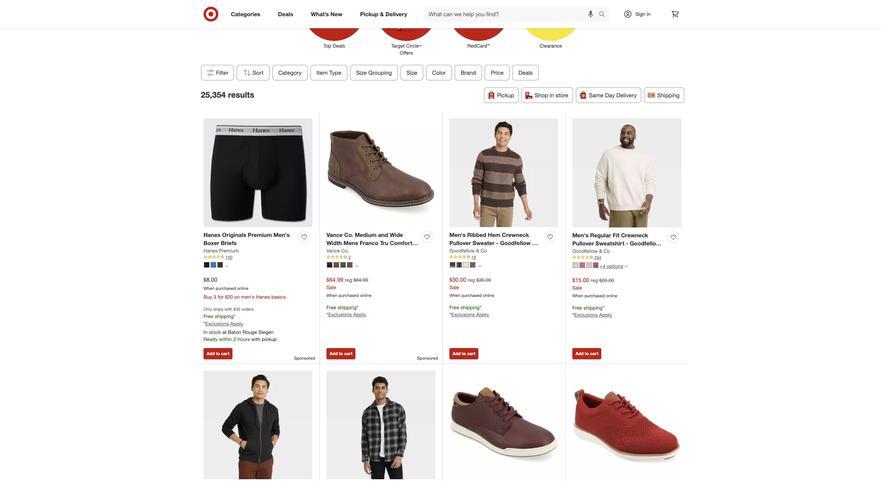 Task type: vqa. For each thing, say whether or not it's contained in the screenshot.
Shipping button
yes



Task type: locate. For each thing, give the bounding box(es) containing it.
target
[[391, 43, 405, 49]]

when inside $30.00 reg $35.00 sale when purchased online
[[449, 293, 460, 298]]

1 horizontal spatial pickup
[[497, 92, 514, 99]]

pickup for pickup & delivery
[[360, 10, 378, 18]]

1 horizontal spatial premium
[[248, 232, 272, 239]]

all colors element right coffee image
[[355, 264, 358, 269]]

free down $30.00 reg $35.00 sale when purchased online
[[449, 305, 459, 311]]

men's inside 'men's regular fit crewneck pullover sweatshirt - goodfellow & co™'
[[572, 232, 589, 239]]

exclusions down $15.00 reg $20.00 sale when purchased online
[[574, 313, 598, 319]]

1 size from the left
[[356, 69, 367, 76]]

1 vertical spatial vance
[[326, 248, 340, 254]]

premium
[[248, 232, 272, 239], [219, 248, 239, 254]]

on
[[234, 294, 240, 300]]

to
[[216, 352, 220, 357], [339, 352, 343, 357], [462, 352, 466, 357], [585, 352, 589, 357]]

1 horizontal spatial size
[[407, 69, 417, 76]]

men's ribbed hem crewneck pullover sweater - goodfellow & co™
[[449, 232, 536, 255]]

goodfellow & co link up 294
[[572, 248, 610, 255]]

men's left ribbed at top right
[[449, 232, 466, 239]]

0 horizontal spatial co
[[481, 248, 487, 254]]

grouping
[[368, 69, 392, 76]]

size left grouping at the top left of page
[[356, 69, 367, 76]]

brown image left gray icon
[[450, 263, 455, 268]]

goodfellow & co link for sweatshirt
[[572, 248, 610, 255]]

reg inside $30.00 reg $35.00 sale when purchased online
[[468, 277, 475, 283]]

brown image left the cement gray image
[[579, 263, 585, 269]]

and
[[378, 232, 388, 239]]

co™ up the cement gray image
[[578, 248, 589, 255]]

crewneck right fit
[[621, 232, 648, 239]]

2 up coffee image
[[348, 255, 351, 260]]

What can we help you find? suggestions appear below search field
[[425, 6, 601, 22]]

vance for vance co. medium and wide width mens franco tru comfort foam lace-up round toe chukka boot
[[326, 232, 343, 239]]

4 cart from the left
[[590, 352, 598, 357]]

purchased for $15.00
[[585, 294, 605, 299]]

0 vertical spatial delivery
[[385, 10, 407, 18]]

same day delivery
[[589, 92, 637, 99]]

free shipping * * exclusions apply. down $30.00 reg $35.00 sale when purchased online
[[449, 305, 489, 318]]

apply. down $15.00 reg $20.00 sale when purchased online
[[599, 313, 612, 319]]

for
[[218, 294, 224, 300]]

free down $15.00 reg $20.00 sale when purchased online
[[572, 305, 582, 311]]

2 add from the left
[[330, 352, 338, 357]]

new
[[331, 10, 342, 18]]

online down $84.99
[[360, 293, 371, 298]]

purchased down $35.00
[[462, 293, 482, 298]]

2 vertical spatial deals
[[518, 69, 533, 76]]

0 horizontal spatial crewneck
[[502, 232, 529, 239]]

basics
[[272, 294, 286, 300]]

reg left $35.00
[[468, 277, 475, 283]]

all colors image
[[225, 265, 229, 268], [478, 265, 481, 268]]

in left store
[[550, 92, 554, 99]]

same
[[589, 92, 604, 99]]

exclusions for the exclusions apply. link under $15.00 reg $20.00 sale when purchased online
[[574, 313, 598, 319]]

co™ up gray icon
[[449, 248, 460, 255]]

price button
[[485, 65, 510, 81]]

when for $64.99
[[326, 293, 338, 298]]

exclusions apply. link
[[328, 312, 367, 318], [451, 312, 489, 318], [574, 313, 612, 319], [205, 321, 244, 327]]

online up men's
[[237, 286, 248, 291]]

1 vertical spatial pickup
[[497, 92, 514, 99]]

1 add from the left
[[207, 352, 215, 357]]

sale down $30.00
[[449, 285, 459, 291]]

1 horizontal spatial crewneck
[[621, 232, 648, 239]]

all colors image
[[355, 265, 358, 268]]

men's for men's regular fit crewneck pullover sweatshirt - goodfellow & co™
[[572, 232, 589, 239]]

reg inside $64.99 reg $84.99 sale when purchased online
[[345, 277, 352, 283]]

siegen
[[258, 330, 274, 336]]

pullover inside 'men's regular fit crewneck pullover sweatshirt - goodfellow & co™'
[[572, 240, 594, 247]]

all colors element right oatmeal icon
[[478, 264, 481, 269]]

- inside men's ribbed hem crewneck pullover sweater - goodfellow & co™
[[496, 240, 498, 247]]

0 horizontal spatial premium
[[219, 248, 239, 254]]

sponsored
[[294, 356, 315, 361], [417, 356, 438, 361]]

black image left blue icon
[[204, 263, 210, 268]]

2 horizontal spatial deals
[[518, 69, 533, 76]]

gray image
[[457, 263, 462, 268]]

dark pink image
[[593, 263, 599, 269]]

delivery for pickup & delivery
[[385, 10, 407, 18]]

size down the offers
[[407, 69, 417, 76]]

categories
[[231, 10, 260, 18]]

lace-
[[343, 248, 358, 255]]

all colors image right olive green image
[[225, 265, 229, 268]]

exclusions apply. link down $15.00 reg $20.00 sale when purchased online
[[574, 313, 612, 319]]

in right sign
[[647, 11, 651, 17]]

premium up 100 link
[[248, 232, 272, 239]]

online for $15.00
[[606, 294, 617, 299]]

- inside 'men's regular fit crewneck pullover sweatshirt - goodfellow & co™'
[[626, 240, 628, 247]]

deals inside "link"
[[333, 43, 345, 49]]

goodfellow & co link
[[449, 248, 487, 255], [572, 248, 610, 255]]

1 vance from the top
[[326, 232, 343, 239]]

hanes for hanes premium
[[204, 248, 218, 254]]

4 to from the left
[[585, 352, 589, 357]]

purchased inside $8.00 when purchased online buy 3 for $20 on men's hanes basics
[[216, 286, 236, 291]]

size grouping
[[356, 69, 392, 76]]

shipping down $15.00 reg $20.00 sale when purchased online
[[584, 305, 602, 311]]

1 horizontal spatial goodfellow & co link
[[572, 248, 610, 255]]

exclusions down $30.00 reg $35.00 sale when purchased online
[[451, 312, 475, 318]]

men's ribbed hem crewneck pullover sweater - goodfellow & co™ image
[[449, 119, 558, 227], [449, 119, 558, 227]]

0 horizontal spatial free shipping * * exclusions apply.
[[326, 305, 367, 318]]

co. inside vance co. medium and wide width mens franco tru comfort foam lace-up round toe chukka boot
[[344, 232, 353, 239]]

exclusions
[[328, 312, 352, 318], [451, 312, 475, 318], [574, 313, 598, 319], [205, 321, 229, 327]]

all colors image right oatmeal icon
[[478, 265, 481, 268]]

2 vance from the top
[[326, 248, 340, 254]]

reg inside $15.00 reg $20.00 sale when purchased online
[[591, 278, 598, 284]]

vance co. medium and wide width mens franco tru comfort foam lace-up round toe chukka boot image
[[326, 119, 435, 227], [326, 119, 435, 227]]

vance inside vance co. medium and wide width mens franco tru comfort foam lace-up round toe chukka boot
[[326, 232, 343, 239]]

with down the rouge
[[251, 337, 261, 343]]

exclusions apply. link down $30.00 reg $35.00 sale when purchased online
[[451, 312, 489, 318]]

1 horizontal spatial sale
[[449, 285, 459, 291]]

co down sweatshirt
[[604, 248, 610, 254]]

hanes
[[204, 232, 221, 239], [204, 248, 218, 254], [256, 294, 270, 300]]

premium up 100
[[219, 248, 239, 254]]

0 horizontal spatial size
[[356, 69, 367, 76]]

0 vertical spatial 2
[[348, 255, 351, 260]]

2 size from the left
[[407, 69, 417, 76]]

exclusions up "stock"
[[205, 321, 229, 327]]

0 vertical spatial deals
[[278, 10, 293, 18]]

free down only
[[204, 314, 213, 320]]

1 horizontal spatial -
[[626, 240, 628, 247]]

deals right price button
[[518, 69, 533, 76]]

3 add to cart from the left
[[453, 352, 475, 357]]

co for sweatshirt
[[604, 248, 610, 254]]

item
[[316, 69, 328, 76]]

regular
[[590, 232, 611, 239]]

0 vertical spatial in
[[647, 11, 651, 17]]

baton
[[228, 330, 241, 336]]

0 horizontal spatial reg
[[345, 277, 352, 283]]

$8.00
[[204, 277, 217, 284]]

4 add from the left
[[576, 352, 584, 357]]

goodfellow & co up 294
[[572, 248, 610, 254]]

exclusions apply. link down $64.99 reg $84.99 sale when purchased online
[[328, 312, 367, 318]]

sale down "$64.99"
[[326, 285, 336, 291]]

when for $30.00
[[449, 293, 460, 298]]

black image
[[204, 263, 210, 268], [470, 263, 476, 268]]

0 horizontal spatial in
[[550, 92, 554, 99]]

co. down "mens"
[[341, 248, 349, 254]]

crewneck right the hem on the top of page
[[502, 232, 529, 239]]

purchased down $20.00 on the bottom
[[585, 294, 605, 299]]

0 horizontal spatial sale
[[326, 285, 336, 291]]

item type
[[316, 69, 341, 76]]

hanes down boxer at the left of page
[[204, 248, 218, 254]]

1 horizontal spatial pullover
[[572, 240, 594, 247]]

online inside $8.00 when purchased online buy 3 for $20 on men's hanes basics
[[237, 286, 248, 291]]

add to cart for $15.00
[[576, 352, 598, 357]]

sale
[[326, 285, 336, 291], [449, 285, 459, 291], [572, 285, 582, 291]]

1 vertical spatial with
[[251, 337, 261, 343]]

pullover inside men's ribbed hem crewneck pullover sweater - goodfellow & co™
[[449, 240, 471, 247]]

2 black image from the left
[[470, 263, 476, 268]]

pickup down price
[[497, 92, 514, 99]]

men's regular fit crewneck pullover sweatshirt - goodfellow & co™ image
[[572, 119, 682, 228], [572, 119, 682, 228]]

purchased inside $15.00 reg $20.00 sale when purchased online
[[585, 294, 605, 299]]

size button
[[401, 65, 423, 81]]

shipping down only ships with $35 orders
[[215, 314, 234, 320]]

free down $64.99 reg $84.99 sale when purchased online
[[326, 305, 336, 311]]

goodfellow up 18 link at the bottom of page
[[500, 240, 531, 247]]

apply. down $30.00 reg $35.00 sale when purchased online
[[476, 312, 489, 318]]

free shipping * * exclusions apply. down $15.00 reg $20.00 sale when purchased online
[[572, 305, 612, 319]]

3 add to cart button from the left
[[449, 349, 479, 360]]

1 vertical spatial hanes
[[204, 248, 218, 254]]

deals left what's
[[278, 10, 293, 18]]

offers
[[400, 50, 413, 56]]

co. up "mens"
[[344, 232, 353, 239]]

price
[[491, 69, 504, 76]]

2 vertical spatial hanes
[[256, 294, 270, 300]]

1 horizontal spatial in
[[647, 11, 651, 17]]

hanes up boxer at the left of page
[[204, 232, 221, 239]]

2 to from the left
[[339, 352, 343, 357]]

add to cart button for $8.00
[[204, 349, 233, 360]]

add to cart for $64.99
[[330, 352, 352, 357]]

co down sweater
[[481, 248, 487, 254]]

2 all colors element from the left
[[355, 264, 358, 269]]

add to cart for $8.00
[[207, 352, 229, 357]]

rouge
[[243, 330, 257, 336]]

foam
[[326, 248, 341, 255]]

co.
[[344, 232, 353, 239], [341, 248, 349, 254]]

sale down $15.00
[[572, 285, 582, 291]]

1 all colors image from the left
[[225, 265, 229, 268]]

vance up width at left
[[326, 232, 343, 239]]

1 horizontal spatial 2
[[348, 255, 351, 260]]

1 horizontal spatial all colors image
[[478, 265, 481, 268]]

men's hooded sweatshirt - goodfellow & co™ image
[[204, 372, 312, 480], [204, 372, 312, 480]]

0 vertical spatial co.
[[344, 232, 353, 239]]

4 add to cart button from the left
[[572, 349, 602, 360]]

1 horizontal spatial delivery
[[616, 92, 637, 99]]

shipping down $30.00 reg $35.00 sale when purchased online
[[461, 305, 480, 311]]

free shipping * * exclusions apply. for $15.00
[[572, 305, 612, 319]]

deals inside button
[[518, 69, 533, 76]]

all colors element
[[225, 264, 229, 269], [355, 264, 358, 269], [478, 264, 481, 269]]

1 horizontal spatial all colors element
[[355, 264, 358, 269]]

when inside $64.99 reg $84.99 sale when purchased online
[[326, 293, 338, 298]]

top deals
[[323, 43, 345, 49]]

toe
[[386, 248, 395, 255]]

1 horizontal spatial co™
[[578, 248, 589, 255]]

delivery inside same day delivery button
[[616, 92, 637, 99]]

hem
[[488, 232, 500, 239]]

pickup & delivery link
[[354, 6, 416, 22]]

cart for $8.00
[[221, 352, 229, 357]]

reg
[[345, 277, 352, 283], [468, 277, 475, 283], [591, 278, 598, 284]]

1 cart from the left
[[221, 352, 229, 357]]

1 to from the left
[[216, 352, 220, 357]]

0 horizontal spatial black image
[[204, 263, 210, 268]]

pickup
[[360, 10, 378, 18], [497, 92, 514, 99]]

deals
[[278, 10, 293, 18], [333, 43, 345, 49], [518, 69, 533, 76]]

purchased inside $30.00 reg $35.00 sale when purchased online
[[462, 293, 482, 298]]

1 add to cart button from the left
[[204, 349, 233, 360]]

add for $8.00
[[207, 352, 215, 357]]

cart
[[221, 352, 229, 357], [344, 352, 352, 357], [467, 352, 475, 357], [590, 352, 598, 357]]

crewneck inside men's ribbed hem crewneck pullover sweater - goodfellow & co™
[[502, 232, 529, 239]]

free for the exclusions apply. link underneath $64.99 reg $84.99 sale when purchased online
[[326, 305, 336, 311]]

3 add from the left
[[453, 352, 461, 357]]

1 vertical spatial 2
[[233, 337, 236, 343]]

add to cart button
[[204, 349, 233, 360], [326, 349, 356, 360], [449, 349, 479, 360], [572, 349, 602, 360]]

0 horizontal spatial brown image
[[450, 263, 455, 268]]

all colors + 4 more colors element
[[625, 265, 628, 269]]

2 horizontal spatial men's
[[572, 232, 589, 239]]

0 horizontal spatial deals
[[278, 10, 293, 18]]

2 horizontal spatial free shipping * * exclusions apply.
[[572, 305, 612, 319]]

online inside $64.99 reg $84.99 sale when purchased online
[[360, 293, 371, 298]]

target circle™ offers
[[391, 43, 422, 56]]

reg left $84.99
[[345, 277, 352, 283]]

vance
[[326, 232, 343, 239], [326, 248, 340, 254]]

men's inside men's ribbed hem crewneck pullover sweater - goodfellow & co™
[[449, 232, 466, 239]]

pullover
[[449, 240, 471, 247], [572, 240, 594, 247]]

add to cart
[[207, 352, 229, 357], [330, 352, 352, 357], [453, 352, 475, 357], [576, 352, 598, 357]]

0 vertical spatial pickup
[[360, 10, 378, 18]]

goodfellow & co up 18
[[449, 248, 487, 254]]

0 horizontal spatial co™
[[449, 248, 460, 255]]

online for $64.99
[[360, 293, 371, 298]]

delivery right the day
[[616, 92, 637, 99]]

1 horizontal spatial co
[[604, 248, 610, 254]]

0 horizontal spatial men's
[[274, 232, 290, 239]]

goodfellow & co link up 18
[[449, 248, 487, 255]]

0 vertical spatial premium
[[248, 232, 272, 239]]

pullover down regular
[[572, 240, 594, 247]]

vance co. mens medium and wide width aydon tru comfort foam lace-up casual sneaker image
[[449, 372, 558, 480], [449, 372, 558, 480]]

1 horizontal spatial deals
[[333, 43, 345, 49]]

1 horizontal spatial with
[[251, 337, 261, 343]]

in
[[647, 11, 651, 17], [550, 92, 554, 99]]

purchased up $20 at the bottom left of the page
[[216, 286, 236, 291]]

*
[[357, 305, 358, 311], [480, 305, 481, 311], [602, 305, 604, 311], [326, 312, 328, 318], [449, 312, 451, 318], [572, 313, 574, 319], [234, 314, 235, 320], [204, 321, 205, 327]]

co. for vance co. medium and wide width mens franco tru comfort foam lace-up round toe chukka boot
[[344, 232, 353, 239]]

1 horizontal spatial sponsored
[[417, 356, 438, 361]]

category
[[278, 69, 302, 76]]

0 vertical spatial hanes
[[204, 232, 221, 239]]

exclusions down $64.99 reg $84.99 sale when purchased online
[[328, 312, 352, 318]]

filter
[[216, 69, 228, 76]]

vance co. medium and wide width mens ezra tru comfort foam knit wingtip dress shoe image
[[572, 372, 682, 481], [572, 372, 682, 481]]

- up 294 link
[[626, 240, 628, 247]]

delivery
[[385, 10, 407, 18], [616, 92, 637, 99]]

hanes originals premium men's boxer briefs image
[[204, 119, 312, 227], [204, 119, 312, 227]]

shipping inside free shipping * * exclusions apply. in stock at  baton rouge siegen ready within 2 hours with pickup
[[215, 314, 234, 320]]

deals for deals button
[[518, 69, 533, 76]]

2 horizontal spatial all colors element
[[478, 264, 481, 269]]

pickup inside button
[[497, 92, 514, 99]]

purchased inside $64.99 reg $84.99 sale when purchased online
[[339, 293, 359, 298]]

1 horizontal spatial goodfellow & co
[[572, 248, 610, 254]]

crewneck inside 'men's regular fit crewneck pullover sweatshirt - goodfellow & co™'
[[621, 232, 648, 239]]

round
[[367, 248, 384, 255]]

4 add to cart from the left
[[576, 352, 598, 357]]

black image
[[327, 263, 333, 268]]

$30.00 reg $35.00 sale when purchased online
[[449, 277, 494, 298]]

goodfellow
[[500, 240, 531, 247], [630, 240, 661, 247], [449, 248, 475, 254], [572, 248, 598, 254]]

shipping down $64.99 reg $84.99 sale when purchased online
[[338, 305, 357, 311]]

sale inside $15.00 reg $20.00 sale when purchased online
[[572, 285, 582, 291]]

men's up 100 link
[[274, 232, 290, 239]]

online down $20.00 on the bottom
[[606, 294, 617, 299]]

vance down width at left
[[326, 248, 340, 254]]

when down $15.00
[[572, 294, 583, 299]]

delivery inside pickup & delivery link
[[385, 10, 407, 18]]

online down $35.00
[[483, 293, 494, 298]]

size for size
[[407, 69, 417, 76]]

when inside $15.00 reg $20.00 sale when purchased online
[[572, 294, 583, 299]]

with left $35
[[225, 307, 232, 312]]

clearance link
[[515, 0, 587, 49]]

sweatshirt
[[596, 240, 624, 247]]

exclusions apply. link up at
[[205, 321, 244, 327]]

0 vertical spatial vance
[[326, 232, 343, 239]]

0 horizontal spatial goodfellow & co
[[449, 248, 487, 254]]

with
[[225, 307, 232, 312], [251, 337, 261, 343]]

pullover down ribbed at top right
[[449, 240, 471, 247]]

0 horizontal spatial goodfellow & co link
[[449, 248, 487, 255]]

goodfellow inside 'men's regular fit crewneck pullover sweatshirt - goodfellow & co™'
[[630, 240, 661, 247]]

2 horizontal spatial reg
[[591, 278, 598, 284]]

reg for $64.99
[[345, 277, 352, 283]]

online inside $30.00 reg $35.00 sale when purchased online
[[483, 293, 494, 298]]

-
[[496, 240, 498, 247], [626, 240, 628, 247]]

3 cart from the left
[[467, 352, 475, 357]]

men's inside hanes originals premium men's boxer briefs
[[274, 232, 290, 239]]

to for $64.99
[[339, 352, 343, 357]]

when up buy
[[204, 286, 215, 291]]

&
[[380, 10, 384, 18], [532, 240, 536, 247], [476, 248, 479, 254], [572, 248, 576, 255], [599, 248, 602, 254]]

1 all colors element from the left
[[225, 264, 229, 269]]

2 add to cart from the left
[[330, 352, 352, 357]]

redcard™
[[467, 43, 490, 49]]

all colors element right olive green image
[[225, 264, 229, 269]]

1 add to cart from the left
[[207, 352, 229, 357]]

2 sponsored from the left
[[417, 356, 438, 361]]

men's
[[241, 294, 255, 300]]

chukka
[[397, 248, 417, 255]]

0 horizontal spatial delivery
[[385, 10, 407, 18]]

pickup
[[262, 337, 277, 343]]

deals right top
[[333, 43, 345, 49]]

purchased down $84.99
[[339, 293, 359, 298]]

1 horizontal spatial black image
[[470, 263, 476, 268]]

beige image
[[573, 263, 578, 269]]

apply. up baton
[[230, 321, 244, 327]]

hanes inside hanes originals premium men's boxer briefs
[[204, 232, 221, 239]]

hanes right men's
[[256, 294, 270, 300]]

up
[[358, 248, 365, 255]]

to for $30.00
[[462, 352, 466, 357]]

1 horizontal spatial brown image
[[579, 263, 585, 269]]

2 down baton
[[233, 337, 236, 343]]

1 horizontal spatial reg
[[468, 277, 475, 283]]

1 vertical spatial in
[[550, 92, 554, 99]]

1 vertical spatial delivery
[[616, 92, 637, 99]]

1 vertical spatial deals
[[333, 43, 345, 49]]

2 add to cart button from the left
[[326, 349, 356, 360]]

sale for $30.00
[[449, 285, 459, 291]]

all colors element for $8.00
[[225, 264, 229, 269]]

3 all colors element from the left
[[478, 264, 481, 269]]

goodfellow up 18
[[449, 248, 475, 254]]

crewneck for hem
[[502, 232, 529, 239]]

1 vertical spatial co.
[[341, 248, 349, 254]]

0 horizontal spatial sponsored
[[294, 356, 315, 361]]

3 to from the left
[[462, 352, 466, 357]]

0 horizontal spatial all colors element
[[225, 264, 229, 269]]

in for sign
[[647, 11, 651, 17]]

2 horizontal spatial sale
[[572, 285, 582, 291]]

co™ inside men's ribbed hem crewneck pullover sweater - goodfellow & co™
[[449, 248, 460, 255]]

co™ inside 'men's regular fit crewneck pullover sweatshirt - goodfellow & co™'
[[578, 248, 589, 255]]

$35
[[234, 307, 240, 312]]

when down "$64.99"
[[326, 293, 338, 298]]

brown image
[[450, 263, 455, 268], [579, 263, 585, 269]]

2 cart from the left
[[344, 352, 352, 357]]

apply. down $64.99 reg $84.99 sale when purchased online
[[353, 312, 367, 318]]

top
[[323, 43, 331, 49]]

sale inside $30.00 reg $35.00 sale when purchased online
[[449, 285, 459, 291]]

1 horizontal spatial free shipping * * exclusions apply.
[[449, 305, 489, 318]]

brown image
[[334, 263, 339, 268]]

shipping for the exclusions apply. link below $30.00 reg $35.00 sale when purchased online
[[461, 305, 480, 311]]

2 all colors image from the left
[[478, 265, 481, 268]]

men's midweight flannel long sleeve button-down shirt - goodfellow & co™ image
[[326, 372, 435, 480], [326, 372, 435, 480]]

online inside $15.00 reg $20.00 sale when purchased online
[[606, 294, 617, 299]]

0 horizontal spatial pickup
[[360, 10, 378, 18]]

men's left regular
[[572, 232, 589, 239]]

when down $30.00
[[449, 293, 460, 298]]

$64.99 reg $84.99 sale when purchased online
[[326, 277, 371, 298]]

0 horizontal spatial 2
[[233, 337, 236, 343]]

- down the hem on the top of page
[[496, 240, 498, 247]]

sale inside $64.99 reg $84.99 sale when purchased online
[[326, 285, 336, 291]]

goodfellow up 294
[[572, 248, 598, 254]]

0 horizontal spatial all colors image
[[225, 265, 229, 268]]

black image right oatmeal icon
[[470, 263, 476, 268]]

goodfellow up 294 link
[[630, 240, 661, 247]]

boot
[[326, 256, 339, 263]]

vance co. medium and wide width mens franco tru comfort foam lace-up round toe chukka boot
[[326, 232, 417, 263]]

cart for $30.00
[[467, 352, 475, 357]]

2 inside free shipping * * exclusions apply. in stock at  baton rouge siegen ready within 2 hours with pickup
[[233, 337, 236, 343]]

0 horizontal spatial pullover
[[449, 240, 471, 247]]

1 horizontal spatial men's
[[449, 232, 466, 239]]

delivery up target
[[385, 10, 407, 18]]

pickup & delivery
[[360, 10, 407, 18]]

0 horizontal spatial with
[[225, 307, 232, 312]]

ships
[[213, 307, 223, 312]]

add for $30.00
[[453, 352, 461, 357]]

free shipping * * exclusions apply. down $64.99 reg $84.99 sale when purchased online
[[326, 305, 367, 318]]

0 horizontal spatial -
[[496, 240, 498, 247]]

in inside "button"
[[550, 92, 554, 99]]

reg left $20.00 on the bottom
[[591, 278, 598, 284]]

pickup right new
[[360, 10, 378, 18]]

co for sweater
[[481, 248, 487, 254]]



Task type: describe. For each thing, give the bounding box(es) containing it.
sweater
[[473, 240, 495, 247]]

when for $15.00
[[572, 294, 583, 299]]

brand
[[461, 69, 476, 76]]

purchased for $30.00
[[462, 293, 482, 298]]

comfort
[[390, 240, 412, 247]]

hanes originals premium men's boxer briefs
[[204, 232, 290, 247]]

when inside $8.00 when purchased online buy 3 for $20 on men's hanes basics
[[204, 286, 215, 291]]

add to cart button for $15.00
[[572, 349, 602, 360]]

2 link
[[326, 255, 435, 261]]

free inside free shipping * * exclusions apply. in stock at  baton rouge siegen ready within 2 hours with pickup
[[204, 314, 213, 320]]

apply. for the exclusions apply. link underneath $64.99 reg $84.99 sale when purchased online
[[353, 312, 367, 318]]

free for the exclusions apply. link under $15.00 reg $20.00 sale when purchased online
[[572, 305, 582, 311]]

brand button
[[455, 65, 482, 81]]

results
[[228, 90, 254, 100]]

store
[[556, 92, 568, 99]]

stock
[[209, 330, 221, 336]]

pullover for ribbed
[[449, 240, 471, 247]]

add for $15.00
[[576, 352, 584, 357]]

25,354 results
[[201, 90, 254, 100]]

add to cart button for $30.00
[[449, 349, 479, 360]]

0 vertical spatial with
[[225, 307, 232, 312]]

boxer
[[204, 240, 219, 247]]

apply. for the exclusions apply. link under $15.00 reg $20.00 sale when purchased online
[[599, 313, 612, 319]]

add to cart button for $64.99
[[326, 349, 356, 360]]

blue image
[[211, 263, 216, 268]]

$30.00
[[449, 277, 466, 284]]

day
[[605, 92, 615, 99]]

hours
[[238, 337, 250, 343]]

sale for $64.99
[[326, 285, 336, 291]]

all colors image for $30.00
[[478, 265, 481, 268]]

vance for vance co.
[[326, 248, 340, 254]]

pickup for pickup
[[497, 92, 514, 99]]

exclusions for the exclusions apply. link underneath $64.99 reg $84.99 sale when purchased online
[[328, 312, 352, 318]]

25,354
[[201, 90, 226, 100]]

vance co. medium and wide width mens franco tru comfort foam lace-up round toe chukka boot link
[[326, 231, 419, 263]]

goodfellow inside men's ribbed hem crewneck pullover sweater - goodfellow & co™
[[500, 240, 531, 247]]

franco
[[360, 240, 378, 247]]

+4
[[600, 264, 605, 270]]

hanes for hanes originals premium men's boxer briefs
[[204, 232, 221, 239]]

with inside free shipping * * exclusions apply. in stock at  baton rouge siegen ready within 2 hours with pickup
[[251, 337, 261, 343]]

cement gray image
[[586, 263, 592, 269]]

at
[[222, 330, 227, 336]]

charcoal image
[[340, 263, 346, 268]]

co™ for men's regular fit crewneck pullover sweatshirt - goodfellow & co™
[[578, 248, 589, 255]]

options
[[607, 264, 623, 270]]

online for $30.00
[[483, 293, 494, 298]]

deals for deals link
[[278, 10, 293, 18]]

+4 options
[[600, 264, 623, 270]]

$20.00
[[599, 278, 614, 284]]

type
[[329, 69, 341, 76]]

apply. inside free shipping * * exclusions apply. in stock at  baton rouge siegen ready within 2 hours with pickup
[[230, 321, 244, 327]]

orders
[[242, 307, 254, 312]]

all colors + 4 more colors image
[[625, 265, 628, 269]]

deals link
[[272, 6, 302, 22]]

co. for vance co.
[[341, 248, 349, 254]]

pickup button
[[484, 88, 519, 103]]

coffee image
[[347, 263, 353, 268]]

shipping
[[657, 92, 680, 99]]

$35.00
[[476, 277, 491, 283]]

exclusions inside free shipping * * exclusions apply. in stock at  baton rouge siegen ready within 2 hours with pickup
[[205, 321, 229, 327]]

apply. for the exclusions apply. link below $30.00 reg $35.00 sale when purchased online
[[476, 312, 489, 318]]

all colors element for $30.00
[[478, 264, 481, 269]]

- for sweatshirt
[[626, 240, 628, 247]]

size grouping button
[[350, 65, 398, 81]]

add for $64.99
[[330, 352, 338, 357]]

vance co.
[[326, 248, 349, 254]]

within
[[219, 337, 232, 343]]

cart for $15.00
[[590, 352, 598, 357]]

294
[[594, 255, 601, 261]]

$84.99
[[353, 277, 368, 283]]

only
[[204, 307, 212, 312]]

search
[[596, 11, 613, 18]]

deals button
[[512, 65, 539, 81]]

hanes inside $8.00 when purchased online buy 3 for $20 on men's hanes basics
[[256, 294, 270, 300]]

men's ribbed hem crewneck pullover sweater - goodfellow & co™ link
[[449, 231, 542, 255]]

size for size grouping
[[356, 69, 367, 76]]

circle™
[[406, 43, 422, 49]]

100
[[225, 255, 233, 260]]

what's new
[[311, 10, 342, 18]]

color button
[[426, 65, 452, 81]]

2 inside 2 link
[[348, 255, 351, 260]]

what's
[[311, 10, 329, 18]]

fit
[[613, 232, 620, 239]]

to for $15.00
[[585, 352, 589, 357]]

in
[[204, 330, 208, 336]]

$15.00
[[572, 277, 589, 284]]

men's regular fit crewneck pullover sweatshirt - goodfellow & co™ link
[[572, 232, 665, 255]]

exclusions for the exclusions apply. link below $30.00 reg $35.00 sale when purchased online
[[451, 312, 475, 318]]

goodfellow & co link for sweater
[[449, 248, 487, 255]]

& inside men's ribbed hem crewneck pullover sweater - goodfellow & co™
[[532, 240, 536, 247]]

add to cart for $30.00
[[453, 352, 475, 357]]

goodfellow & co for sweatshirt
[[572, 248, 610, 254]]

1 vertical spatial premium
[[219, 248, 239, 254]]

all colors element for $64.99
[[355, 264, 358, 269]]

briefs
[[221, 240, 237, 247]]

shipping for the exclusions apply. link underneath $64.99 reg $84.99 sale when purchased online
[[338, 305, 357, 311]]

search button
[[596, 6, 613, 23]]

to for $8.00
[[216, 352, 220, 357]]

free shipping * * exclusions apply. for $30.00
[[449, 305, 489, 318]]

& inside 'men's regular fit crewneck pullover sweatshirt - goodfellow & co™'
[[572, 248, 576, 255]]

purchased for $64.99
[[339, 293, 359, 298]]

1 sponsored from the left
[[294, 356, 315, 361]]

$15.00 reg $20.00 sale when purchased online
[[572, 277, 617, 299]]

co™ for men's ribbed hem crewneck pullover sweater - goodfellow & co™
[[449, 248, 460, 255]]

$20
[[225, 294, 233, 300]]

+4 options button
[[570, 261, 631, 272]]

18 link
[[449, 255, 558, 261]]

$8.00 when purchased online buy 3 for $20 on men's hanes basics
[[204, 277, 286, 300]]

goodfellow & co for sweater
[[449, 248, 487, 254]]

top deals link
[[298, 0, 370, 49]]

vance co. link
[[326, 248, 349, 255]]

all colors image for $8.00
[[225, 265, 229, 268]]

olive green image
[[217, 263, 223, 268]]

1 black image from the left
[[204, 263, 210, 268]]

- for sweater
[[496, 240, 498, 247]]

sale for $15.00
[[572, 285, 582, 291]]

what's new link
[[305, 6, 351, 22]]

only ships with $35 orders
[[204, 307, 254, 312]]

shop
[[535, 92, 548, 99]]

mens
[[344, 240, 358, 247]]

in for shop
[[550, 92, 554, 99]]

oatmeal image
[[463, 263, 469, 268]]

reg for $30.00
[[468, 277, 475, 283]]

hanes premium
[[204, 248, 239, 254]]

categories link
[[225, 6, 269, 22]]

men's for men's ribbed hem crewneck pullover sweater - goodfellow & co™
[[449, 232, 466, 239]]

pullover for regular
[[572, 240, 594, 247]]

free for the exclusions apply. link below $30.00 reg $35.00 sale when purchased online
[[449, 305, 459, 311]]

clearance
[[540, 43, 562, 49]]

shipping for the exclusions apply. link under $15.00 reg $20.00 sale when purchased online
[[584, 305, 602, 311]]

buy
[[204, 294, 212, 300]]

cart for $64.99
[[344, 352, 352, 357]]

ribbed
[[467, 232, 486, 239]]

sign in
[[636, 11, 651, 17]]

category button
[[272, 65, 308, 81]]

free shipping * * exclusions apply. in stock at  baton rouge siegen ready within 2 hours with pickup
[[204, 314, 277, 343]]

3
[[214, 294, 216, 300]]

294 link
[[572, 255, 682, 261]]

crewneck for fit
[[621, 232, 648, 239]]

premium inside hanes originals premium men's boxer briefs
[[248, 232, 272, 239]]

reg for $15.00
[[591, 278, 598, 284]]

ready
[[204, 337, 218, 343]]

shipping button
[[644, 88, 684, 103]]

tru
[[380, 240, 388, 247]]

delivery for same day delivery
[[616, 92, 637, 99]]

$64.99
[[326, 277, 343, 284]]

100 link
[[204, 255, 312, 261]]



